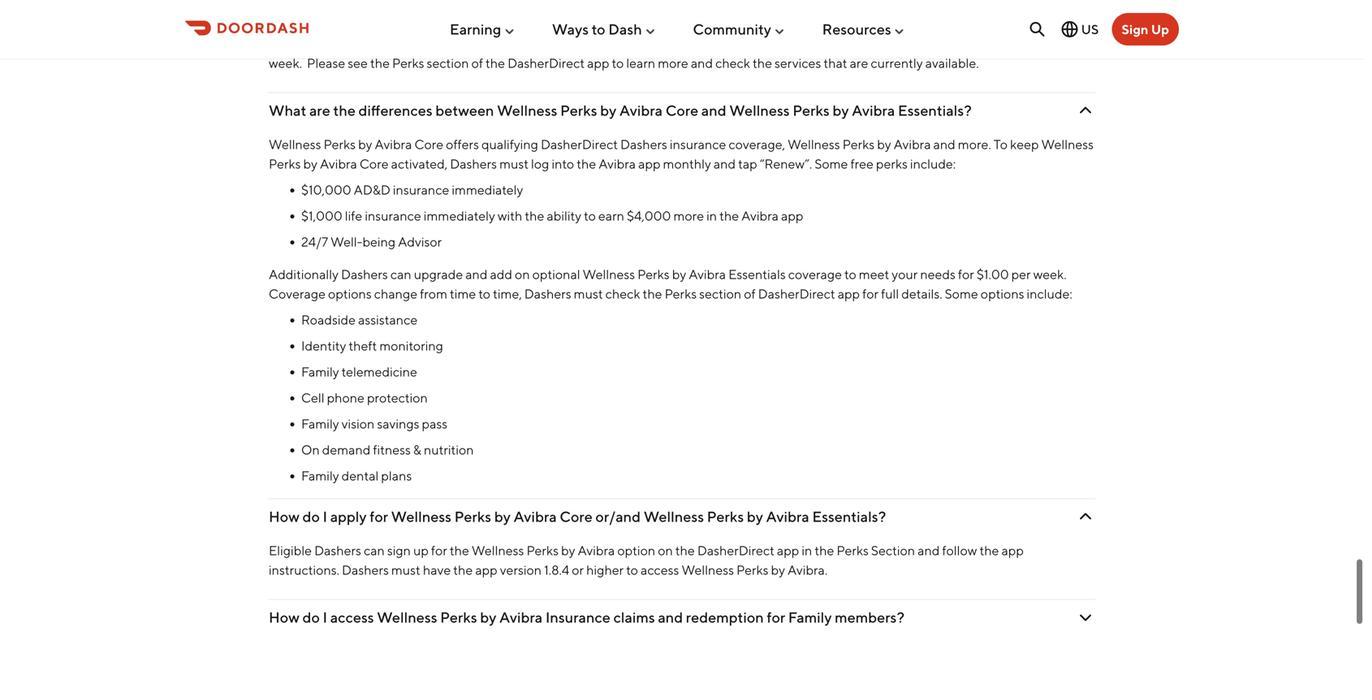 Task type: describe. For each thing, give the bounding box(es) containing it.
on
[[301, 442, 320, 457]]

do for access
[[303, 608, 320, 626]]

time,
[[493, 286, 522, 301]]

method
[[668, 16, 714, 32]]

1 vertical spatial an
[[440, 16, 454, 32]]

app left version
[[475, 562, 498, 577]]

dashers down 'sign'
[[342, 562, 389, 577]]

coverage
[[269, 286, 326, 301]]

what are the differences between wellness perks by avibra core and wellness perks by avibra essentials?
[[269, 101, 972, 119]]

offer
[[498, 0, 525, 12]]

that
[[824, 55, 848, 70]]

the down "available" at the right top of the page
[[753, 55, 772, 70]]

wellness inside additionally dashers can upgrade and add on optional wellness perks by avibra essentials coverage to meet your needs for $1.00 per week. coverage options change from time to time, dashers must check the perks section of dasherdirect app for full details. some options include:
[[583, 266, 635, 282]]

ways to dash
[[552, 20, 642, 38]]

family vision savings pass
[[301, 416, 448, 431]]

no
[[371, 36, 386, 51]]

death
[[874, 0, 908, 12]]

$1.00 inside wellness perks by avibra is an exclusive offer for dashers including well-being support, life and accidental death insurance, and more. to be eligible, dashers must remain an active dasher and have their payout method set to dasherdirect in the dasher app (e.g. payout within the last 30 days). there is no membership fee, but there are optional coverage and services available for wellness perks by avibra essentials for $1.00 per week.  please see the perks section of the dasherdirect app to learn more and check the services that are currently available.
[[1041, 36, 1074, 51]]

1 options from the left
[[328, 286, 372, 301]]

by inside additionally dashers can upgrade and add on optional wellness perks by avibra essentials coverage to meet your needs for $1.00 per week. coverage options change from time to time, dashers must check the perks section of dasherdirect app for full details. some options include:
[[672, 266, 687, 282]]

how for how do i access wellness perks by avibra insurance claims and redemption for family members?
[[269, 608, 300, 626]]

to inside "ways to dash" link
[[592, 20, 606, 38]]

fitness
[[373, 442, 411, 457]]

for right needs
[[958, 266, 975, 282]]

family for family vision savings pass
[[301, 416, 339, 431]]

well-
[[331, 234, 363, 249]]

dashers down offers
[[450, 156, 497, 171]]

claims
[[614, 608, 655, 626]]

1 vertical spatial in
[[707, 208, 717, 223]]

learn
[[627, 55, 656, 70]]

&
[[413, 442, 422, 457]]

change
[[374, 286, 418, 301]]

wellness up up
[[391, 508, 452, 525]]

dashers up ways
[[547, 0, 594, 12]]

chevron down image for how do i apply for wellness perks by avibra core or/and wellness perks by avibra essentials?
[[1076, 507, 1096, 526]]

the down see
[[333, 101, 356, 119]]

community link
[[693, 14, 786, 44]]

for right "available" at the right top of the page
[[799, 36, 815, 51]]

there
[[510, 36, 542, 51]]

0 vertical spatial an
[[426, 0, 440, 12]]

app down ways to dash
[[587, 55, 610, 70]]

and inside eligible dashers can sign up for the wellness perks by avibra option on the dasherdirect app in the perks section and follow the app instructions. dashers must have the app version 1.8.4 or higher to access wellness perks by avibra.
[[918, 542, 940, 558]]

immediately for life
[[424, 208, 495, 223]]

upgrade
[[414, 266, 463, 282]]

wellness down what
[[269, 136, 321, 152]]

(e.g.
[[934, 16, 958, 32]]

up
[[413, 542, 429, 558]]

support,
[[716, 0, 765, 12]]

remain
[[397, 16, 438, 32]]

1 horizontal spatial is
[[415, 0, 423, 12]]

essentials? for what are the differences between wellness perks by avibra core and wellness perks by avibra essentials?
[[898, 101, 972, 119]]

theft
[[349, 338, 377, 353]]

see
[[348, 55, 368, 70]]

differences
[[359, 101, 433, 119]]

2 vertical spatial are
[[309, 101, 330, 119]]

resources
[[823, 20, 892, 38]]

to left the learn
[[612, 55, 624, 70]]

check inside wellness perks by avibra is an exclusive offer for dashers including well-being support, life and accidental death insurance, and more. to be eligible, dashers must remain an active dasher and have their payout method set to dasherdirect in the dasher app (e.g. payout within the last 30 days). there is no membership fee, but there are optional coverage and services available for wellness perks by avibra essentials for $1.00 per week.  please see the perks section of the dasherdirect app to learn more and check the services that are currently available.
[[716, 55, 751, 70]]

dashers down apply
[[314, 542, 361, 558]]

apply
[[330, 508, 367, 525]]

2 payout from the left
[[961, 16, 1002, 32]]

core up the activated,
[[415, 136, 444, 152]]

core up wellness perks by avibra core offers qualifying dasherdirect dashers insurance coverage, wellness perks by avibra and more. to keep wellness perks by avibra core activated, dashers must log into the avibra app monthly and tap "renew". some free perks include:
[[666, 101, 699, 119]]

set
[[716, 16, 734, 32]]

the up avibra.
[[815, 542, 834, 558]]

between
[[436, 101, 494, 119]]

for left the full
[[863, 286, 879, 301]]

access inside eligible dashers can sign up for the wellness perks by avibra option on the dasherdirect app in the perks section and follow the app instructions. dashers must have the app version 1.8.4 or higher to access wellness perks by avibra.
[[641, 562, 679, 577]]

dasherdirect inside wellness perks by avibra core offers qualifying dasherdirect dashers insurance coverage, wellness perks by avibra and more. to keep wellness perks by avibra core activated, dashers must log into the avibra app monthly and tap "renew". some free perks include:
[[541, 136, 618, 152]]

insurance inside wellness perks by avibra core offers qualifying dasherdirect dashers insurance coverage, wellness perks by avibra and more. to keep wellness perks by avibra core activated, dashers must log into the avibra app monthly and tap "renew". some free perks include:
[[670, 136, 726, 152]]

phone
[[327, 390, 365, 405]]

the inside wellness perks by avibra core offers qualifying dasherdirect dashers insurance coverage, wellness perks by avibra and more. to keep wellness perks by avibra core activated, dashers must log into the avibra app monthly and tap "renew". some free perks include:
[[577, 156, 596, 171]]

identity
[[301, 338, 346, 353]]

to left earn in the left of the page
[[584, 208, 596, 223]]

sign
[[387, 542, 411, 558]]

family down avibra.
[[789, 608, 832, 626]]

core left 'or/and'
[[560, 508, 593, 525]]

to right set
[[736, 16, 748, 32]]

available
[[745, 36, 796, 51]]

$4,000
[[627, 208, 671, 223]]

to inside wellness perks by avibra core offers qualifying dasherdirect dashers insurance coverage, wellness perks by avibra and more. to keep wellness perks by avibra core activated, dashers must log into the avibra app monthly and tap "renew". some free perks include:
[[994, 136, 1008, 152]]

dental
[[342, 468, 379, 483]]

up
[[1152, 22, 1170, 37]]

membership
[[388, 36, 462, 51]]

members?
[[835, 608, 905, 626]]

0 horizontal spatial being
[[363, 234, 396, 249]]

$1,000 life insurance immediately with the ability to earn $4,000 more in the avibra app
[[301, 208, 804, 223]]

wellness up redemption
[[682, 562, 734, 577]]

$1.00 inside additionally dashers can upgrade and add on optional wellness perks by avibra essentials coverage to meet your needs for $1.00 per week. coverage options change from time to time, dashers must check the perks section of dasherdirect app for full details. some options include:
[[977, 266, 1009, 282]]

insurance,
[[911, 0, 970, 12]]

2 dasher from the left
[[865, 16, 907, 32]]

app down "renew".
[[781, 208, 804, 223]]

sign up
[[1122, 22, 1170, 37]]

eligible dashers can sign up for the wellness perks by avibra option on the dasherdirect app in the perks section and follow the app instructions. dashers must have the app version 1.8.4 or higher to access wellness perks by avibra.
[[269, 542, 1024, 577]]

avibra.
[[788, 562, 828, 577]]

nutrition
[[424, 442, 474, 457]]

meet
[[859, 266, 890, 282]]

pass
[[422, 416, 448, 431]]

the right follow
[[980, 542, 999, 558]]

0 horizontal spatial is
[[360, 36, 368, 51]]

eligible
[[269, 542, 312, 558]]

ad&d
[[354, 182, 391, 197]]

on inside eligible dashers can sign up for the wellness perks by avibra option on the dasherdirect app in the perks section and follow the app instructions. dashers must have the app version 1.8.4 or higher to access wellness perks by avibra.
[[658, 542, 673, 558]]

essentials inside wellness perks by avibra is an exclusive offer for dashers including well-being support, life and accidental death insurance, and more. to be eligible, dashers must remain an active dasher and have their payout method set to dasherdirect in the dasher app (e.g. payout within the last 30 days). there is no membership fee, but there are optional coverage and services available for wellness perks by avibra essentials for $1.00 per week.  please see the perks section of the dasherdirect app to learn more and check the services that are currently available.
[[963, 36, 1020, 51]]

the right up
[[450, 542, 469, 558]]

dashers right time,
[[525, 286, 572, 301]]

must inside eligible dashers can sign up for the wellness perks by avibra option on the dasherdirect app in the perks section and follow the app instructions. dashers must have the app version 1.8.4 or higher to access wellness perks by avibra.
[[391, 562, 421, 577]]

eligible,
[[269, 16, 314, 32]]

savings
[[377, 416, 420, 431]]

for inside eligible dashers can sign up for the wellness perks by avibra option on the dasherdirect app in the perks section and follow the app instructions. dashers must have the app version 1.8.4 or higher to access wellness perks by avibra.
[[431, 542, 447, 558]]

ways to dash link
[[552, 14, 657, 44]]

the right with
[[525, 208, 545, 223]]

wellness up qualifying
[[497, 101, 558, 119]]

telemedicine
[[342, 364, 417, 379]]

but
[[488, 36, 508, 51]]

earning link
[[450, 14, 516, 44]]

include: inside wellness perks by avibra core offers qualifying dasherdirect dashers insurance coverage, wellness perks by avibra and more. to keep wellness perks by avibra core activated, dashers must log into the avibra app monthly and tap "renew". some free perks include:
[[911, 156, 956, 171]]

1 horizontal spatial services
[[775, 55, 821, 70]]

$10,000 ad&d insurance immediately
[[301, 182, 523, 197]]

the down tap
[[720, 208, 739, 223]]

1 dasher from the left
[[496, 16, 538, 32]]

cell phone protection
[[301, 390, 428, 405]]

free
[[851, 156, 874, 171]]

dasherdirect inside eligible dashers can sign up for the wellness perks by avibra option on the dasherdirect app in the perks section and follow the app instructions. dashers must have the app version 1.8.4 or higher to access wellness perks by avibra.
[[698, 542, 775, 558]]

to right time
[[479, 286, 491, 301]]

1.8.4
[[544, 562, 570, 577]]

24/7 well-being advisor
[[301, 234, 442, 249]]

app up avibra.
[[777, 542, 800, 558]]

chevron down image for what are the differences between wellness perks by avibra core and wellness perks by avibra essentials?
[[1076, 101, 1096, 120]]

insurance for $10,000 ad&d insurance immediately
[[393, 182, 449, 197]]

advisor
[[398, 234, 442, 249]]

on demand fitness & nutrition
[[301, 442, 474, 457]]

family for family telemedicine
[[301, 364, 339, 379]]

immediately for ad&d
[[452, 182, 523, 197]]

the left version
[[453, 562, 473, 577]]

instructions.
[[269, 562, 340, 577]]

qualifying
[[482, 136, 538, 152]]

the down the no
[[370, 55, 390, 70]]

their
[[595, 16, 622, 32]]

vision
[[342, 416, 375, 431]]

sign up button
[[1112, 13, 1179, 45]]

wellness perks by avibra is an exclusive offer for dashers including well-being support, life and accidental death insurance, and more. to be eligible, dashers must remain an active dasher and have their payout method set to dasherdirect in the dasher app (e.g. payout within the last 30 days). there is no membership fee, but there are optional coverage and services available for wellness perks by avibra essentials for $1.00 per week.  please see the perks section of the dasherdirect app to learn more and check the services that are currently available.
[[269, 0, 1096, 70]]

0 horizontal spatial access
[[330, 608, 374, 626]]

avibra inside eligible dashers can sign up for the wellness perks by avibra option on the dasherdirect app in the perks section and follow the app instructions. dashers must have the app version 1.8.4 or higher to access wellness perks by avibra.
[[578, 542, 615, 558]]

wellness right keep
[[1042, 136, 1094, 152]]

well-
[[652, 0, 681, 12]]

the right option
[[676, 542, 695, 558]]

or
[[572, 562, 584, 577]]

do for apply
[[303, 508, 320, 525]]

dashers down what are the differences between wellness perks by avibra core and wellness perks by avibra essentials?
[[621, 136, 668, 152]]

family dental plans
[[301, 468, 412, 483]]

protection
[[367, 390, 428, 405]]

additionally dashers can upgrade and add on optional wellness perks by avibra essentials coverage to meet your needs for $1.00 per week. coverage options change from time to time, dashers must check the perks section of dasherdirect app for full details. some options include:
[[269, 266, 1073, 301]]

30
[[269, 36, 285, 51]]

additionally
[[269, 266, 339, 282]]

essentials? for how do i apply for wellness perks by avibra core or/and wellness perks by avibra essentials?
[[813, 508, 886, 525]]

some inside wellness perks by avibra core offers qualifying dasherdirect dashers insurance coverage, wellness perks by avibra and more. to keep wellness perks by avibra core activated, dashers must log into the avibra app monthly and tap "renew". some free perks include:
[[815, 156, 848, 171]]

your
[[892, 266, 918, 282]]

including
[[596, 0, 650, 12]]

into
[[552, 156, 574, 171]]



Task type: locate. For each thing, give the bounding box(es) containing it.
roadside assistance
[[301, 312, 418, 327]]

keep
[[1011, 136, 1039, 152]]

can inside eligible dashers can sign up for the wellness perks by avibra option on the dasherdirect app in the perks section and follow the app instructions. dashers must have the app version 1.8.4 or higher to access wellness perks by avibra.
[[364, 542, 385, 558]]

1 chevron down image from the top
[[1076, 101, 1096, 120]]

on right add
[[515, 266, 530, 282]]

i down instructions.
[[323, 608, 327, 626]]

how do i apply for wellness perks by avibra core or/and wellness perks by avibra essentials?
[[269, 508, 886, 525]]

app left (e.g.
[[909, 16, 931, 32]]

app down meet
[[838, 286, 860, 301]]

in inside wellness perks by avibra is an exclusive offer for dashers including well-being support, life and accidental death insurance, and more. to be eligible, dashers must remain an active dasher and have their payout method set to dasherdirect in the dasher app (e.g. payout within the last 30 days). there is no membership fee, but there are optional coverage and services available for wellness perks by avibra essentials for $1.00 per week.  please see the perks section of the dasherdirect app to learn more and check the services that are currently available.
[[830, 16, 841, 32]]

0 vertical spatial to
[[1033, 0, 1047, 12]]

insurance for $1,000 life insurance immediately with the ability to earn $4,000 more in the avibra app
[[365, 208, 421, 223]]

for right offer
[[528, 0, 544, 12]]

wellness
[[269, 0, 321, 12], [817, 36, 870, 51], [497, 101, 558, 119], [730, 101, 790, 119], [269, 136, 321, 152], [788, 136, 840, 152], [1042, 136, 1094, 152], [583, 266, 635, 282], [391, 508, 452, 525], [644, 508, 704, 525], [472, 542, 524, 558], [682, 562, 734, 577], [377, 608, 437, 626]]

in inside eligible dashers can sign up for the wellness perks by avibra option on the dasherdirect app in the perks section and follow the app instructions. dashers must have the app version 1.8.4 or higher to access wellness perks by avibra.
[[802, 542, 813, 558]]

ways
[[552, 20, 589, 38]]

please
[[307, 55, 345, 70]]

wellness down 'sign'
[[377, 608, 437, 626]]

offers
[[446, 136, 479, 152]]

2 i from the top
[[323, 608, 327, 626]]

section
[[872, 542, 916, 558]]

0 vertical spatial essentials?
[[898, 101, 972, 119]]

some inside additionally dashers can upgrade and add on optional wellness perks by avibra essentials coverage to meet your needs for $1.00 per week. coverage options change from time to time, dashers must check the perks section of dasherdirect app for full details. some options include:
[[945, 286, 979, 301]]

include:
[[911, 156, 956, 171], [1027, 286, 1073, 301]]

1 horizontal spatial essentials
[[963, 36, 1020, 51]]

dashers up there at top
[[316, 16, 363, 32]]

can for upgrade
[[391, 266, 412, 282]]

wellness up option
[[644, 508, 704, 525]]

include: down week.
[[1027, 286, 1073, 301]]

must down 'sign'
[[391, 562, 421, 577]]

optional down their
[[565, 36, 613, 51]]

0 vertical spatial check
[[716, 55, 751, 70]]

1 horizontal spatial section
[[700, 286, 742, 301]]

0 vertical spatial services
[[696, 36, 743, 51]]

0 vertical spatial being
[[681, 0, 714, 12]]

being up method
[[681, 0, 714, 12]]

insurance up monthly
[[670, 136, 726, 152]]

0 horizontal spatial dasher
[[496, 16, 538, 32]]

1 horizontal spatial to
[[1033, 0, 1047, 12]]

to
[[736, 16, 748, 32], [592, 20, 606, 38], [612, 55, 624, 70], [584, 208, 596, 223], [845, 266, 857, 282], [479, 286, 491, 301], [626, 562, 638, 577]]

is
[[415, 0, 423, 12], [360, 36, 368, 51]]

or/and
[[596, 508, 641, 525]]

1 horizontal spatial in
[[802, 542, 813, 558]]

is left the no
[[360, 36, 368, 51]]

0 vertical spatial on
[[515, 266, 530, 282]]

1 vertical spatial on
[[658, 542, 673, 558]]

must up the no
[[366, 16, 395, 32]]

roadside
[[301, 312, 356, 327]]

i for access
[[323, 608, 327, 626]]

sign
[[1122, 22, 1149, 37]]

1 vertical spatial more
[[674, 208, 704, 223]]

earn
[[599, 208, 625, 223]]

include: right "perks"
[[911, 156, 956, 171]]

earning
[[450, 20, 501, 38]]

1 vertical spatial essentials
[[729, 266, 786, 282]]

have left their
[[565, 16, 593, 32]]

1 vertical spatial i
[[323, 608, 327, 626]]

per inside wellness perks by avibra is an exclusive offer for dashers including well-being support, life and accidental death insurance, and more. to be eligible, dashers must remain an active dasher and have their payout method set to dasherdirect in the dasher app (e.g. payout within the last 30 days). there is no membership fee, but there are optional coverage and services available for wellness perks by avibra essentials for $1.00 per week.  please see the perks section of the dasherdirect app to learn more and check the services that are currently available.
[[1076, 36, 1096, 51]]

1 horizontal spatial more.
[[997, 0, 1030, 12]]

more. inside wellness perks by avibra core offers qualifying dasherdirect dashers insurance coverage, wellness perks by avibra and more. to keep wellness perks by avibra core activated, dashers must log into the avibra app monthly and tap "renew". some free perks include:
[[958, 136, 992, 152]]

2 chevron down image from the top
[[1076, 507, 1096, 526]]

days).
[[287, 36, 321, 51]]

1 vertical spatial life
[[345, 208, 363, 223]]

insurance
[[670, 136, 726, 152], [393, 182, 449, 197], [365, 208, 421, 223]]

of
[[472, 55, 483, 70], [744, 286, 756, 301]]

1 horizontal spatial being
[[681, 0, 714, 12]]

higher
[[587, 562, 624, 577]]

and
[[787, 0, 809, 12], [972, 0, 994, 12], [540, 16, 562, 32], [672, 36, 694, 51], [691, 55, 713, 70], [702, 101, 727, 119], [934, 136, 956, 152], [714, 156, 736, 171], [466, 266, 488, 282], [918, 542, 940, 558], [658, 608, 683, 626]]

$1.00
[[1041, 36, 1074, 51], [977, 266, 1009, 282]]

0 vertical spatial chevron down image
[[1076, 101, 1096, 120]]

wellness up version
[[472, 542, 524, 558]]

0 vertical spatial optional
[[565, 36, 613, 51]]

1 horizontal spatial $1.00
[[1041, 36, 1074, 51]]

family down the on
[[301, 468, 339, 483]]

1 payout from the left
[[625, 16, 665, 32]]

0 vertical spatial more
[[658, 55, 689, 70]]

ability
[[547, 208, 582, 223]]

to inside wellness perks by avibra is an exclusive offer for dashers including well-being support, life and accidental death insurance, and more. to be eligible, dashers must remain an active dasher and have their payout method set to dasherdirect in the dasher app (e.g. payout within the last 30 days). there is no membership fee, but there are optional coverage and services available for wellness perks by avibra essentials for $1.00 per week.  please see the perks section of the dasherdirect app to learn more and check the services that are currently available.
[[1033, 0, 1047, 12]]

and inside additionally dashers can upgrade and add on optional wellness perks by avibra essentials coverage to meet your needs for $1.00 per week. coverage options change from time to time, dashers must check the perks section of dasherdirect app for full details. some options include:
[[466, 266, 488, 282]]

1 horizontal spatial can
[[391, 266, 412, 282]]

2 vertical spatial in
[[802, 542, 813, 558]]

1 horizontal spatial per
[[1076, 36, 1096, 51]]

tap
[[738, 156, 758, 171]]

1 vertical spatial per
[[1012, 266, 1031, 282]]

are right there
[[544, 36, 563, 51]]

i left apply
[[323, 508, 327, 525]]

access down option
[[641, 562, 679, 577]]

an up remain
[[426, 0, 440, 12]]

must inside wellness perks by avibra is an exclusive offer for dashers including well-being support, life and accidental death insurance, and more. to be eligible, dashers must remain an active dasher and have their payout method set to dasherdirect in the dasher app (e.g. payout within the last 30 days). there is no membership fee, but there are optional coverage and services available for wellness perks by avibra essentials for $1.00 per week.  please see the perks section of the dasherdirect app to learn more and check the services that are currently available.
[[366, 16, 395, 32]]

1 do from the top
[[303, 508, 320, 525]]

0 horizontal spatial services
[[696, 36, 743, 51]]

$10,000
[[301, 182, 351, 197]]

in down "accidental"
[[830, 16, 841, 32]]

1 vertical spatial essentials?
[[813, 508, 886, 525]]

there
[[324, 36, 357, 51]]

1 vertical spatial coverage
[[789, 266, 842, 282]]

wellness down earn in the left of the page
[[583, 266, 635, 282]]

1 vertical spatial insurance
[[393, 182, 449, 197]]

1 horizontal spatial have
[[565, 16, 593, 32]]

more right the learn
[[658, 55, 689, 70]]

to down option
[[626, 562, 638, 577]]

1 vertical spatial do
[[303, 608, 320, 626]]

do
[[303, 508, 320, 525], [303, 608, 320, 626]]

1 i from the top
[[323, 508, 327, 525]]

family telemedicine
[[301, 364, 417, 379]]

essentials? down available.
[[898, 101, 972, 119]]

dasher
[[496, 16, 538, 32], [865, 16, 907, 32]]

insurance down $10,000 ad&d insurance immediately
[[365, 208, 421, 223]]

services
[[696, 36, 743, 51], [775, 55, 821, 70]]

0 vertical spatial in
[[830, 16, 841, 32]]

1 vertical spatial some
[[945, 286, 979, 301]]

how up eligible
[[269, 508, 300, 525]]

0 vertical spatial immediately
[[452, 182, 523, 197]]

2 vertical spatial insurance
[[365, 208, 421, 223]]

1 horizontal spatial dasher
[[865, 16, 907, 32]]

globe line image
[[1061, 19, 1080, 39]]

essentials inside additionally dashers can upgrade and add on optional wellness perks by avibra essentials coverage to meet your needs for $1.00 per week. coverage options change from time to time, dashers must check the perks section of dasherdirect app for full details. some options include:
[[729, 266, 786, 282]]

family for family dental plans
[[301, 468, 339, 483]]

0 horizontal spatial essentials
[[729, 266, 786, 282]]

0 vertical spatial $1.00
[[1041, 36, 1074, 51]]

insurance down the activated,
[[393, 182, 449, 197]]

0 horizontal spatial coverage
[[615, 36, 669, 51]]

optional right add
[[533, 266, 580, 282]]

1 vertical spatial have
[[423, 562, 451, 577]]

fee,
[[464, 36, 485, 51]]

life right 'support,'
[[767, 0, 784, 12]]

what
[[269, 101, 307, 119]]

section inside additionally dashers can upgrade and add on optional wellness perks by avibra essentials coverage to meet your needs for $1.00 per week. coverage options change from time to time, dashers must check the perks section of dasherdirect app for full details. some options include:
[[700, 286, 742, 301]]

1 vertical spatial immediately
[[424, 208, 495, 223]]

essentials?
[[898, 101, 972, 119], [813, 508, 886, 525]]

1 horizontal spatial payout
[[961, 16, 1002, 32]]

0 horizontal spatial more.
[[958, 136, 992, 152]]

family down identity
[[301, 364, 339, 379]]

in down monthly
[[707, 208, 717, 223]]

avibra
[[375, 0, 412, 12], [923, 36, 961, 51], [620, 101, 663, 119], [852, 101, 895, 119], [375, 136, 412, 152], [894, 136, 931, 152], [320, 156, 357, 171], [599, 156, 636, 171], [742, 208, 779, 223], [689, 266, 726, 282], [514, 508, 557, 525], [766, 508, 810, 525], [578, 542, 615, 558], [500, 608, 543, 626]]

resources link
[[823, 14, 906, 44]]

coverage inside wellness perks by avibra is an exclusive offer for dashers including well-being support, life and accidental death insurance, and more. to be eligible, dashers must remain an active dasher and have their payout method set to dasherdirect in the dasher app (e.g. payout within the last 30 days). there is no membership fee, but there are optional coverage and services available for wellness perks by avibra essentials for $1.00 per week.  please see the perks section of the dasherdirect app to learn more and check the services that are currently available.
[[615, 36, 669, 51]]

1 vertical spatial chevron down image
[[1076, 507, 1096, 526]]

0 vertical spatial more.
[[997, 0, 1030, 12]]

have inside wellness perks by avibra is an exclusive offer for dashers including well-being support, life and accidental death insurance, and more. to be eligible, dashers must remain an active dasher and have their payout method set to dasherdirect in the dasher app (e.g. payout within the last 30 days). there is no membership fee, but there are optional coverage and services available for wellness perks by avibra essentials for $1.00 per week.  please see the perks section of the dasherdirect app to learn more and check the services that are currently available.
[[565, 16, 593, 32]]

1 how from the top
[[269, 508, 300, 525]]

can inside additionally dashers can upgrade and add on optional wellness perks by avibra essentials coverage to meet your needs for $1.00 per week. coverage options change from time to time, dashers must check the perks section of dasherdirect app for full details. some options include:
[[391, 266, 412, 282]]

the
[[843, 16, 863, 32], [1042, 16, 1061, 32], [370, 55, 390, 70], [486, 55, 505, 70], [753, 55, 772, 70], [333, 101, 356, 119], [577, 156, 596, 171], [525, 208, 545, 223], [720, 208, 739, 223], [643, 286, 662, 301], [450, 542, 469, 558], [676, 542, 695, 558], [815, 542, 834, 558], [980, 542, 999, 558], [453, 562, 473, 577]]

last
[[1064, 16, 1084, 32]]

0 vertical spatial essentials
[[963, 36, 1020, 51]]

details.
[[902, 286, 943, 301]]

0 vertical spatial some
[[815, 156, 848, 171]]

1 vertical spatial $1.00
[[977, 266, 1009, 282]]

24/7
[[301, 234, 328, 249]]

2 do from the top
[[303, 608, 320, 626]]

us
[[1082, 22, 1099, 37]]

on inside additionally dashers can upgrade and add on optional wellness perks by avibra essentials coverage to meet your needs for $1.00 per week. coverage options change from time to time, dashers must check the perks section of dasherdirect app for full details. some options include:
[[515, 266, 530, 282]]

chevron down image
[[1076, 607, 1096, 627]]

coverage up the learn
[[615, 36, 669, 51]]

app
[[909, 16, 931, 32], [587, 55, 610, 70], [639, 156, 661, 171], [781, 208, 804, 223], [838, 286, 860, 301], [777, 542, 800, 558], [1002, 542, 1024, 558], [475, 562, 498, 577]]

do left apply
[[303, 508, 320, 525]]

1 vertical spatial how
[[269, 608, 300, 626]]

the inside additionally dashers can upgrade and add on optional wellness perks by avibra essentials coverage to meet your needs for $1.00 per week. coverage options change from time to time, dashers must check the perks section of dasherdirect app for full details. some options include:
[[643, 286, 662, 301]]

1 vertical spatial optional
[[533, 266, 580, 282]]

app right follow
[[1002, 542, 1024, 558]]

optional
[[565, 36, 613, 51], [533, 266, 580, 282]]

0 horizontal spatial per
[[1012, 266, 1031, 282]]

core up 'ad&d'
[[360, 156, 389, 171]]

some
[[815, 156, 848, 171], [945, 286, 979, 301]]

0 vertical spatial access
[[641, 562, 679, 577]]

can left 'sign'
[[364, 542, 385, 558]]

1 horizontal spatial of
[[744, 286, 756, 301]]

i for apply
[[323, 508, 327, 525]]

more
[[658, 55, 689, 70], [674, 208, 704, 223]]

dasher down death
[[865, 16, 907, 32]]

payout right (e.g.
[[961, 16, 1002, 32]]

i
[[323, 508, 327, 525], [323, 608, 327, 626]]

0 horizontal spatial section
[[427, 55, 469, 70]]

section inside wellness perks by avibra is an exclusive offer for dashers including well-being support, life and accidental death insurance, and more. to be eligible, dashers must remain an active dasher and have their payout method set to dasherdirect in the dasher app (e.g. payout within the last 30 days). there is no membership fee, but there are optional coverage and services available for wellness perks by avibra essentials for $1.00 per week.  please see the perks section of the dasherdirect app to learn more and check the services that are currently available.
[[427, 55, 469, 70]]

are
[[544, 36, 563, 51], [850, 55, 869, 70], [309, 101, 330, 119]]

of inside additionally dashers can upgrade and add on optional wellness perks by avibra essentials coverage to meet your needs for $1.00 per week. coverage options change from time to time, dashers must check the perks section of dasherdirect app for full details. some options include:
[[744, 286, 756, 301]]

wellness up eligible,
[[269, 0, 321, 12]]

can for sign
[[364, 542, 385, 558]]

1 horizontal spatial access
[[641, 562, 679, 577]]

for
[[528, 0, 544, 12], [799, 36, 815, 51], [1023, 36, 1039, 51], [958, 266, 975, 282], [863, 286, 879, 301], [370, 508, 388, 525], [431, 542, 447, 558], [767, 608, 786, 626]]

dasher down offer
[[496, 16, 538, 32]]

check down "community"
[[716, 55, 751, 70]]

0 horizontal spatial check
[[606, 286, 641, 301]]

in
[[830, 16, 841, 32], [707, 208, 717, 223], [802, 542, 813, 558]]

0 horizontal spatial on
[[515, 266, 530, 282]]

per inside additionally dashers can upgrade and add on optional wellness perks by avibra essentials coverage to meet your needs for $1.00 per week. coverage options change from time to time, dashers must check the perks section of dasherdirect app for full details. some options include:
[[1012, 266, 1031, 282]]

must inside wellness perks by avibra core offers qualifying dasherdirect dashers insurance coverage, wellness perks by avibra and more. to keep wellness perks by avibra core activated, dashers must log into the avibra app monthly and tap "renew". some free perks include:
[[500, 156, 529, 171]]

dasherdirect inside additionally dashers can upgrade and add on optional wellness perks by avibra essentials coverage to meet your needs for $1.00 per week. coverage options change from time to time, dashers must check the perks section of dasherdirect app for full details. some options include:
[[758, 286, 836, 301]]

1 horizontal spatial are
[[544, 36, 563, 51]]

0 vertical spatial of
[[472, 55, 483, 70]]

0 vertical spatial section
[[427, 55, 469, 70]]

2 horizontal spatial are
[[850, 55, 869, 70]]

immediately
[[452, 182, 523, 197], [424, 208, 495, 223]]

check down earn in the left of the page
[[606, 286, 641, 301]]

for right apply
[[370, 508, 388, 525]]

1 vertical spatial can
[[364, 542, 385, 558]]

0 horizontal spatial life
[[345, 208, 363, 223]]

1 vertical spatial being
[[363, 234, 396, 249]]

2 horizontal spatial in
[[830, 16, 841, 32]]

1 vertical spatial is
[[360, 36, 368, 51]]

for right redemption
[[767, 608, 786, 626]]

$1.00 right needs
[[977, 266, 1009, 282]]

0 vertical spatial per
[[1076, 36, 1096, 51]]

more. inside wellness perks by avibra is an exclusive offer for dashers including well-being support, life and accidental death insurance, and more. to be eligible, dashers must remain an active dasher and have their payout method set to dasherdirect in the dasher app (e.g. payout within the last 30 days). there is no membership fee, but there are optional coverage and services available for wellness perks by avibra essentials for $1.00 per week.  please see the perks section of the dasherdirect app to learn more and check the services that are currently available.
[[997, 0, 1030, 12]]

must
[[366, 16, 395, 32], [500, 156, 529, 171], [574, 286, 603, 301], [391, 562, 421, 577]]

0 vertical spatial life
[[767, 0, 784, 12]]

immediately up "advisor"
[[424, 208, 495, 223]]

time
[[450, 286, 476, 301]]

the down "accidental"
[[843, 16, 863, 32]]

full
[[881, 286, 899, 301]]

to inside eligible dashers can sign up for the wellness perks by avibra option on the dasherdirect app in the perks section and follow the app instructions. dashers must have the app version 1.8.4 or higher to access wellness perks by avibra.
[[626, 562, 638, 577]]

dasherdirect
[[751, 16, 828, 32], [508, 55, 585, 70], [541, 136, 618, 152], [758, 286, 836, 301], [698, 542, 775, 558]]

app inside additionally dashers can upgrade and add on optional wellness perks by avibra essentials coverage to meet your needs for $1.00 per week. coverage options change from time to time, dashers must check the perks section of dasherdirect app for full details. some options include:
[[838, 286, 860, 301]]

version
[[500, 562, 542, 577]]

must down qualifying
[[500, 156, 529, 171]]

life up well-
[[345, 208, 363, 223]]

being inside wellness perks by avibra is an exclusive offer for dashers including well-being support, life and accidental death insurance, and more. to be eligible, dashers must remain an active dasher and have their payout method set to dasherdirect in the dasher app (e.g. payout within the last 30 days). there is no membership fee, but there are optional coverage and services available for wellness perks by avibra essentials for $1.00 per week.  please see the perks section of the dasherdirect app to learn more and check the services that are currently available.
[[681, 0, 714, 12]]

are right that
[[850, 55, 869, 70]]

an
[[426, 0, 440, 12], [440, 16, 454, 32]]

app inside wellness perks by avibra core offers qualifying dasherdirect dashers insurance coverage, wellness perks by avibra and more. to keep wellness perks by avibra core activated, dashers must log into the avibra app monthly and tap "renew". some free perks include:
[[639, 156, 661, 171]]

$1.00 down last
[[1041, 36, 1074, 51]]

0 vertical spatial have
[[565, 16, 593, 32]]

for right up
[[431, 542, 447, 558]]

core
[[666, 101, 699, 119], [415, 136, 444, 152], [360, 156, 389, 171], [560, 508, 593, 525]]

1 vertical spatial more.
[[958, 136, 992, 152]]

are right what
[[309, 101, 330, 119]]

add
[[490, 266, 513, 282]]

access down instructions.
[[330, 608, 374, 626]]

chevron down image
[[1076, 101, 1096, 120], [1076, 507, 1096, 526]]

0 horizontal spatial options
[[328, 286, 372, 301]]

more. left keep
[[958, 136, 992, 152]]

2 how from the top
[[269, 608, 300, 626]]

an left active
[[440, 16, 454, 32]]

being
[[681, 0, 714, 12], [363, 234, 396, 249]]

coverage left meet
[[789, 266, 842, 282]]

currently
[[871, 55, 923, 70]]

0 vertical spatial include:
[[911, 156, 956, 171]]

some left free
[[815, 156, 848, 171]]

1 horizontal spatial on
[[658, 542, 673, 558]]

0 horizontal spatial can
[[364, 542, 385, 558]]

more right $4,000 at top
[[674, 208, 704, 223]]

1 vertical spatial are
[[850, 55, 869, 70]]

redemption
[[686, 608, 764, 626]]

have
[[565, 16, 593, 32], [423, 562, 451, 577]]

life inside wellness perks by avibra is an exclusive offer for dashers including well-being support, life and accidental death insurance, and more. to be eligible, dashers must remain an active dasher and have their payout method set to dasherdirect in the dasher app (e.g. payout within the last 30 days). there is no membership fee, but there are optional coverage and services available for wellness perks by avibra essentials for $1.00 per week.  please see the perks section of the dasherdirect app to learn more and check the services that are currently available.
[[767, 0, 784, 12]]

for down within
[[1023, 36, 1039, 51]]

dash
[[609, 20, 642, 38]]

the down but
[[486, 55, 505, 70]]

options right details.
[[981, 286, 1025, 301]]

0 horizontal spatial include:
[[911, 156, 956, 171]]

0 horizontal spatial to
[[994, 136, 1008, 152]]

avibra inside additionally dashers can upgrade and add on optional wellness perks by avibra essentials coverage to meet your needs for $1.00 per week. coverage options change from time to time, dashers must check the perks section of dasherdirect app for full details. some options include:
[[689, 266, 726, 282]]

log
[[531, 156, 549, 171]]

0 vertical spatial is
[[415, 0, 423, 12]]

wellness up "renew".
[[788, 136, 840, 152]]

of inside wellness perks by avibra is an exclusive offer for dashers including well-being support, life and accidental death insurance, and more. to be eligible, dashers must remain an active dasher and have their payout method set to dasherdirect in the dasher app (e.g. payout within the last 30 days). there is no membership fee, but there are optional coverage and services available for wellness perks by avibra essentials for $1.00 per week.  please see the perks section of the dasherdirect app to learn more and check the services that are currently available.
[[472, 55, 483, 70]]

check inside additionally dashers can upgrade and add on optional wellness perks by avibra essentials coverage to meet your needs for $1.00 per week. coverage options change from time to time, dashers must check the perks section of dasherdirect app for full details. some options include:
[[606, 286, 641, 301]]

more inside wellness perks by avibra is an exclusive offer for dashers including well-being support, life and accidental death insurance, and more. to be eligible, dashers must remain an active dasher and have their payout method set to dasherdirect in the dasher app (e.g. payout within the last 30 days). there is no membership fee, but there are optional coverage and services available for wellness perks by avibra essentials for $1.00 per week.  please see the perks section of the dasherdirect app to learn more and check the services that are currently available.
[[658, 55, 689, 70]]

wellness up coverage,
[[730, 101, 790, 119]]

immediately up with
[[452, 182, 523, 197]]

payout
[[625, 16, 665, 32], [961, 16, 1002, 32]]

week.
[[1034, 266, 1067, 282]]

0 horizontal spatial have
[[423, 562, 451, 577]]

access
[[641, 562, 679, 577], [330, 608, 374, 626]]

dashers down 24/7 well-being advisor
[[341, 266, 388, 282]]

1 vertical spatial services
[[775, 55, 821, 70]]

must right time,
[[574, 286, 603, 301]]

"renew".
[[760, 156, 813, 171]]

0 vertical spatial do
[[303, 508, 320, 525]]

to left keep
[[994, 136, 1008, 152]]

coverage inside additionally dashers can upgrade and add on optional wellness perks by avibra essentials coverage to meet your needs for $1.00 per week. coverage options change from time to time, dashers must check the perks section of dasherdirect app for full details. some options include:
[[789, 266, 842, 282]]

1 vertical spatial section
[[700, 286, 742, 301]]

wellness up that
[[817, 36, 870, 51]]

1 vertical spatial check
[[606, 286, 641, 301]]

family down cell
[[301, 416, 339, 431]]

options up roadside assistance at left top
[[328, 286, 372, 301]]

0 horizontal spatial payout
[[625, 16, 665, 32]]

1 horizontal spatial include:
[[1027, 286, 1073, 301]]

must inside additionally dashers can upgrade and add on optional wellness perks by avibra essentials coverage to meet your needs for $1.00 per week. coverage options change from time to time, dashers must check the perks section of dasherdirect app for full details. some options include:
[[574, 286, 603, 301]]

community
[[693, 20, 772, 38]]

0 horizontal spatial some
[[815, 156, 848, 171]]

0 horizontal spatial $1.00
[[977, 266, 1009, 282]]

have inside eligible dashers can sign up for the wellness perks by avibra option on the dasherdirect app in the perks section and follow the app instructions. dashers must have the app version 1.8.4 or higher to access wellness perks by avibra.
[[423, 562, 451, 577]]

services down "available" at the right top of the page
[[775, 55, 821, 70]]

1 vertical spatial to
[[994, 136, 1008, 152]]

0 vertical spatial can
[[391, 266, 412, 282]]

to left meet
[[845, 266, 857, 282]]

monitoring
[[380, 338, 443, 353]]

how for how do i apply for wellness perks by avibra core or/and wellness perks by avibra essentials?
[[269, 508, 300, 525]]

have down up
[[423, 562, 451, 577]]

optional inside additionally dashers can upgrade and add on optional wellness perks by avibra essentials coverage to meet your needs for $1.00 per week. coverage options change from time to time, dashers must check the perks section of dasherdirect app for full details. some options include:
[[533, 266, 580, 282]]

the down be
[[1042, 16, 1061, 32]]

exclusive
[[442, 0, 495, 12]]

follow
[[943, 542, 978, 558]]

is up remain
[[415, 0, 423, 12]]

$1,000
[[301, 208, 343, 223]]

0 vertical spatial i
[[323, 508, 327, 525]]

1 horizontal spatial check
[[716, 55, 751, 70]]

option
[[618, 542, 656, 558]]

optional inside wellness perks by avibra is an exclusive offer for dashers including well-being support, life and accidental death insurance, and more. to be eligible, dashers must remain an active dasher and have their payout method set to dasherdirect in the dasher app (e.g. payout within the last 30 days). there is no membership fee, but there are optional coverage and services available for wellness perks by avibra essentials for $1.00 per week.  please see the perks section of the dasherdirect app to learn more and check the services that are currently available.
[[565, 36, 613, 51]]

1 horizontal spatial options
[[981, 286, 1025, 301]]

identity theft monitoring
[[301, 338, 443, 353]]

include: inside additionally dashers can upgrade and add on optional wellness perks by avibra essentials coverage to meet your needs for $1.00 per week. coverage options change from time to time, dashers must check the perks section of dasherdirect app for full details. some options include:
[[1027, 286, 1073, 301]]

2 options from the left
[[981, 286, 1025, 301]]



Task type: vqa. For each thing, say whether or not it's contained in the screenshot.
Additionally Dashers can upgrade and add on optional Wellness Perks by Avibra Essentials coverage to meet your needs for $1.00 per week. Coverage options change from time to time, Dashers must check the Perks section of DasherDirect app for full details. Some options include:
yes



